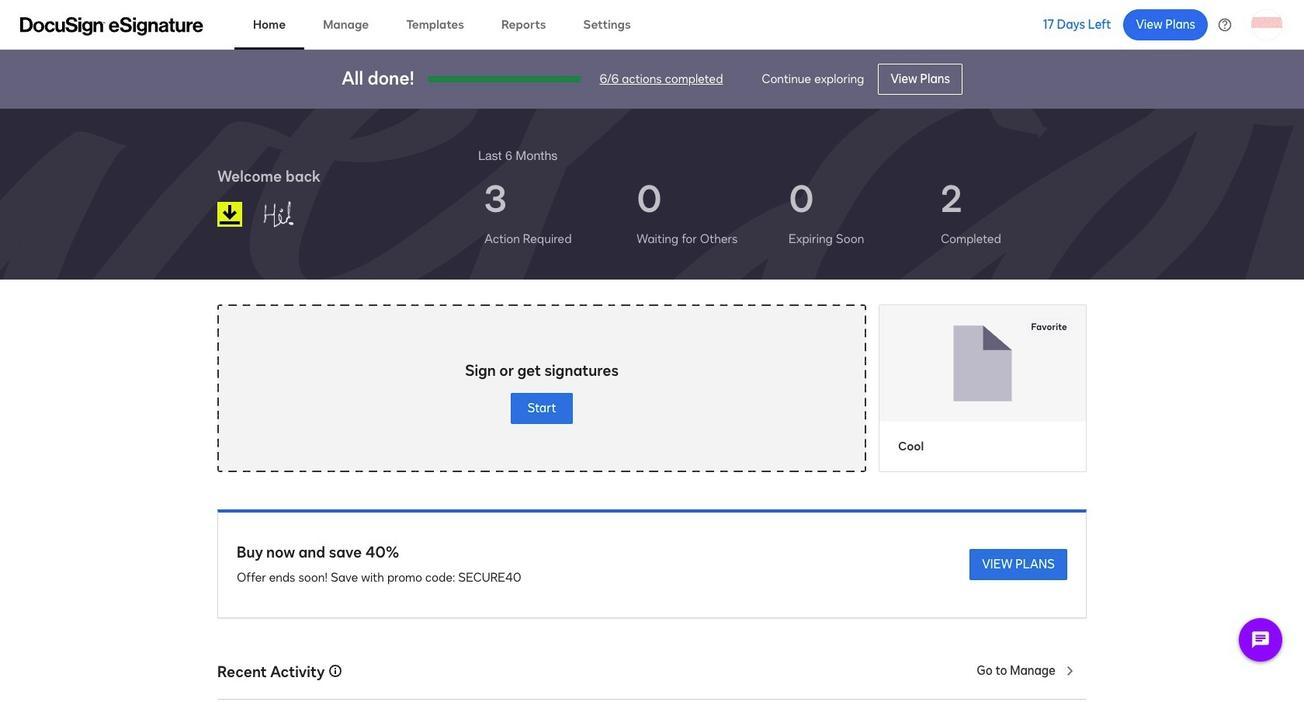 Task type: describe. For each thing, give the bounding box(es) containing it.
your uploaded profile image image
[[1252, 9, 1283, 40]]

docusignlogo image
[[217, 202, 242, 227]]



Task type: vqa. For each thing, say whether or not it's contained in the screenshot.
DESCRIPTION (OPTIONAL) text field
no



Task type: locate. For each thing, give the bounding box(es) containing it.
generic name image
[[255, 194, 336, 235]]

use cool image
[[880, 305, 1086, 421]]

list
[[478, 165, 1087, 261]]

heading
[[478, 146, 558, 165]]

docusign esignature image
[[20, 17, 203, 35]]



